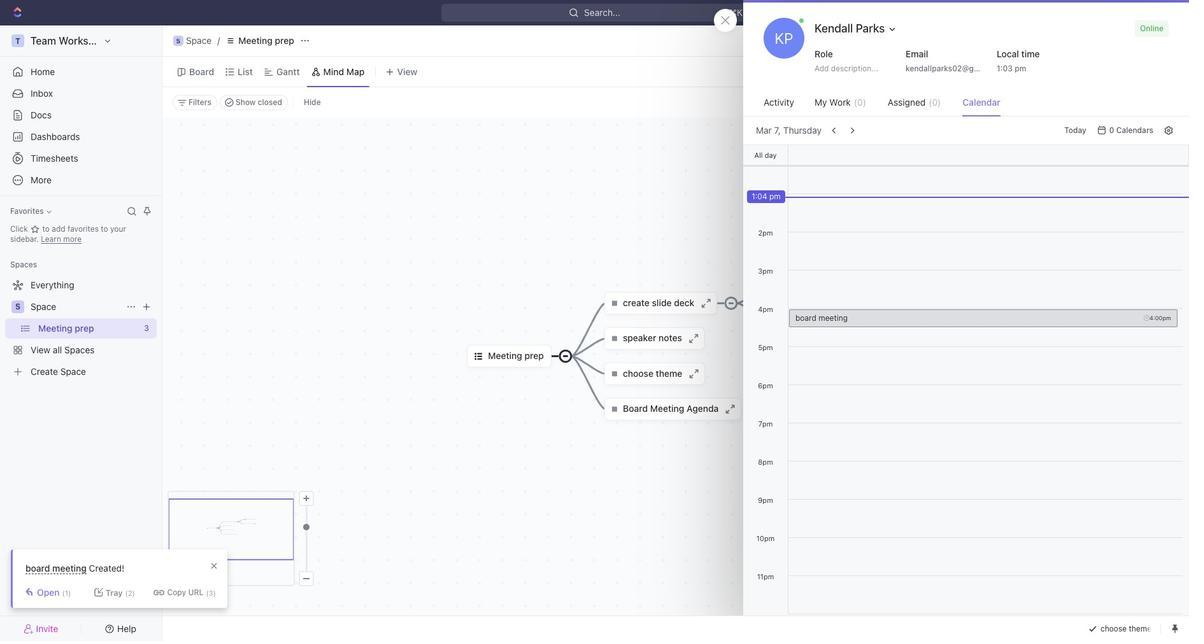 Task type: describe. For each thing, give the bounding box(es) containing it.
view for view all spaces
[[31, 345, 50, 355]]

space, , element inside sidebar 'navigation'
[[11, 301, 24, 313]]

3
[[144, 324, 149, 333]]

hide inside hide dropdown button
[[1002, 66, 1021, 77]]

mind
[[323, 66, 344, 77]]

upgrade link
[[903, 4, 964, 22]]

kendall parks
[[815, 22, 885, 35]]

1 to from the left
[[42, 224, 50, 234]]

search button
[[934, 63, 984, 81]]

spaces inside view all spaces link
[[64, 345, 95, 355]]

create space
[[31, 366, 86, 377]]

mar
[[756, 125, 772, 136]]

s for s
[[15, 302, 20, 312]]

add description... button
[[810, 61, 894, 76]]

calendars
[[1117, 125, 1154, 135]]

created!
[[89, 563, 124, 574]]

learn
[[41, 234, 61, 244]]

all
[[53, 345, 62, 355]]

search
[[951, 66, 980, 77]]

kp
[[775, 29, 793, 47]]

create space link
[[5, 362, 154, 382]]

board
[[189, 66, 214, 77]]

time
[[1022, 48, 1040, 59]]

dashboards link
[[5, 127, 157, 147]]

favorites
[[68, 224, 99, 234]]

board meeting created!
[[25, 563, 124, 574]]

more
[[63, 234, 82, 244]]

board meeting
[[796, 313, 848, 323]]

6pm
[[758, 382, 773, 390]]

more button
[[5, 170, 157, 190]]

5pm
[[758, 343, 773, 352]]

view button
[[381, 57, 488, 87]]

your
[[110, 224, 126, 234]]

tree inside sidebar 'navigation'
[[5, 275, 157, 382]]

inbox link
[[5, 83, 157, 104]]

list
[[238, 66, 253, 77]]

meeting inside tree
[[38, 323, 72, 334]]

home
[[31, 66, 55, 77]]

2 (0) from the left
[[929, 97, 941, 108]]

local
[[997, 48, 1019, 59]]

mind map link
[[321, 63, 365, 81]]

0 vertical spatial meeting prep link
[[223, 33, 297, 48]]

day
[[765, 151, 777, 159]]

show closed button
[[220, 95, 288, 110]]

help button
[[85, 620, 157, 638]]

thursday
[[783, 125, 822, 136]]

invite button
[[5, 620, 77, 638]]

4:00pm
[[1150, 314, 1172, 321]]

kendallparks02@gmail.com
[[906, 64, 1007, 73]]

kendall
[[815, 22, 853, 35]]

team workspace
[[31, 35, 111, 47]]

board for board meeting created!
[[25, 563, 50, 574]]

to add favorites to your sidebar.
[[10, 224, 126, 244]]

upgrade
[[921, 7, 957, 18]]

learn more
[[41, 234, 82, 244]]

0 vertical spatial meeting
[[238, 35, 273, 46]]

gantt
[[276, 66, 300, 77]]

11pm
[[757, 573, 774, 581]]

filters button
[[173, 95, 217, 110]]

mind map
[[323, 66, 365, 77]]

space link
[[31, 297, 121, 317]]

meeting prep inside tree
[[38, 323, 94, 334]]

new button
[[969, 3, 1013, 23]]

new
[[987, 7, 1005, 18]]

hide button
[[299, 95, 326, 110]]

view all spaces link
[[5, 340, 154, 361]]

create
[[31, 366, 58, 377]]

workspace
[[59, 35, 111, 47]]

parks
[[856, 22, 885, 35]]

pm inside local time 1:03 pm
[[1015, 64, 1027, 73]]

local time 1:03 pm
[[997, 48, 1040, 73]]

work
[[830, 97, 851, 108]]

8pm
[[758, 458, 773, 466]]

home link
[[5, 62, 157, 82]]

help
[[117, 623, 136, 634]]

mar 7, thursday
[[756, 125, 822, 136]]

closed
[[258, 97, 282, 107]]

mar 7, thursday button
[[756, 125, 822, 136]]

learn more link
[[41, 234, 82, 244]]

1 (0) from the left
[[854, 97, 866, 108]]

description...
[[831, 64, 879, 73]]

s for s space /
[[176, 37, 181, 45]]

view all spaces
[[31, 345, 95, 355]]

team
[[31, 35, 56, 47]]

tray (2)
[[106, 588, 135, 598]]

1:04
[[752, 192, 767, 201]]

space for s
[[186, 35, 212, 46]]

7,
[[774, 125, 781, 136]]

email
[[906, 48, 928, 59]]

meeting for board meeting
[[819, 313, 848, 323]]



Task type: vqa. For each thing, say whether or not it's contained in the screenshot.
second to do cell from the top
no



Task type: locate. For each thing, give the bounding box(es) containing it.
tree containing everything
[[5, 275, 157, 382]]

1 horizontal spatial meeting prep
[[238, 35, 294, 46]]

kendall parks button
[[810, 18, 903, 39], [810, 18, 903, 39]]

add
[[52, 224, 65, 234]]

filters
[[189, 97, 211, 107]]

1 horizontal spatial s
[[176, 37, 181, 45]]

sidebar navigation
[[0, 25, 165, 641]]

prep
[[275, 35, 294, 46], [75, 323, 94, 334]]

s inside "element"
[[15, 302, 20, 312]]

spaces
[[10, 260, 37, 269], [64, 345, 95, 355]]

show
[[236, 97, 256, 107]]

0 horizontal spatial view
[[31, 345, 50, 355]]

space, , element left / on the top of page
[[173, 36, 183, 46]]

pm right the 1:03
[[1015, 64, 1027, 73]]

1:03
[[997, 64, 1013, 73]]

spaces down 'sidebar.' in the top left of the page
[[10, 260, 37, 269]]

view inside view button
[[397, 66, 418, 77]]

prep inside tree
[[75, 323, 94, 334]]

2 horizontal spatial space
[[186, 35, 212, 46]]

to left your
[[101, 224, 108, 234]]

0 vertical spatial hide
[[1002, 66, 1021, 77]]

0 horizontal spatial s
[[15, 302, 20, 312]]

1 vertical spatial spaces
[[64, 345, 95, 355]]

(3)
[[206, 589, 216, 597]]

1 vertical spatial space, , element
[[11, 301, 24, 313]]

gantt link
[[274, 63, 300, 81]]

space down view all spaces link
[[60, 366, 86, 377]]

1 horizontal spatial to
[[101, 224, 108, 234]]

role add description...
[[815, 48, 879, 73]]

0 horizontal spatial meeting prep
[[38, 323, 94, 334]]

everything link
[[5, 275, 154, 296]]

open (1)
[[37, 587, 71, 598]]

0 vertical spatial meeting
[[819, 313, 848, 323]]

view left all
[[31, 345, 50, 355]]

0 vertical spatial prep
[[275, 35, 294, 46]]

1 vertical spatial meeting prep
[[38, 323, 94, 334]]

docs
[[31, 110, 52, 120]]

show closed
[[236, 97, 282, 107]]

1 vertical spatial board
[[25, 563, 50, 574]]

1pm
[[759, 190, 773, 199]]

automations
[[1080, 35, 1133, 46]]

0 vertical spatial pm
[[1015, 64, 1027, 73]]

0 vertical spatial spaces
[[10, 260, 37, 269]]

1 vertical spatial s
[[15, 302, 20, 312]]

10pm
[[757, 534, 775, 543]]

1 horizontal spatial pm
[[1015, 64, 1027, 73]]

copy url (3)
[[167, 588, 216, 598]]

/
[[217, 35, 220, 46]]

0 horizontal spatial to
[[42, 224, 50, 234]]

1 vertical spatial prep
[[75, 323, 94, 334]]

1 vertical spatial pm
[[770, 192, 781, 201]]

0 horizontal spatial space
[[31, 301, 56, 312]]

all day
[[755, 151, 777, 159]]

meeting prep
[[238, 35, 294, 46], [38, 323, 94, 334]]

all
[[755, 151, 763, 159]]

0 horizontal spatial spaces
[[10, 260, 37, 269]]

meeting prep up gantt link
[[238, 35, 294, 46]]

0 vertical spatial board
[[796, 313, 817, 323]]

timesheets link
[[5, 148, 157, 169]]

1 vertical spatial hide
[[304, 97, 321, 107]]

1 horizontal spatial meeting prep link
[[223, 33, 297, 48]]

0 vertical spatial s
[[176, 37, 181, 45]]

board for board meeting
[[796, 313, 817, 323]]

board right the 4pm
[[796, 313, 817, 323]]

4pm
[[758, 305, 773, 313]]

open
[[37, 587, 60, 598]]

favorites
[[10, 206, 44, 216]]

s left space link
[[15, 302, 20, 312]]

email kendallparks02@gmail.com
[[906, 48, 1007, 73]]

0 vertical spatial space
[[186, 35, 212, 46]]

meeting
[[819, 313, 848, 323], [52, 563, 87, 574]]

hide inside hide button
[[304, 97, 321, 107]]

0 horizontal spatial meeting prep link
[[38, 319, 139, 339]]

2pm
[[758, 229, 773, 237]]

0 vertical spatial space, , element
[[173, 36, 183, 46]]

view button
[[381, 63, 422, 81]]

spaces up create space link
[[64, 345, 95, 355]]

(0)
[[854, 97, 866, 108], [929, 97, 941, 108]]

space left / on the top of page
[[186, 35, 212, 46]]

1:04 pm
[[752, 192, 781, 201]]

role
[[815, 48, 833, 59]]

invite user image
[[23, 623, 34, 635]]

timesheets
[[31, 153, 78, 164]]

view for view
[[397, 66, 418, 77]]

board up open
[[25, 563, 50, 574]]

favorites button
[[5, 204, 56, 219]]

t
[[15, 36, 20, 46]]

docs link
[[5, 105, 157, 125]]

prep up view all spaces link
[[75, 323, 94, 334]]

hide right closed
[[304, 97, 321, 107]]

meeting for board meeting created!
[[52, 563, 87, 574]]

activity
[[764, 97, 794, 108]]

1 vertical spatial meeting
[[52, 563, 87, 574]]

space, , element
[[173, 36, 183, 46], [11, 301, 24, 313]]

meeting prep link up list
[[223, 33, 297, 48]]

my
[[815, 97, 827, 108]]

0 horizontal spatial board
[[25, 563, 50, 574]]

calendar
[[963, 97, 1001, 108]]

2 to from the left
[[101, 224, 108, 234]]

prep up gantt
[[275, 35, 294, 46]]

team workspace, , element
[[11, 34, 24, 47]]

everything
[[31, 280, 74, 290]]

0 calendars
[[1110, 125, 1154, 135]]

1 vertical spatial space
[[31, 301, 56, 312]]

0
[[1110, 125, 1114, 135]]

tree
[[5, 275, 157, 382]]

1 horizontal spatial space, , element
[[173, 36, 183, 46]]

inbox
[[31, 88, 53, 99]]

meeting prep link up view all spaces link
[[38, 319, 139, 339]]

1 horizontal spatial meeting
[[238, 35, 273, 46]]

1 horizontal spatial hide
[[1002, 66, 1021, 77]]

to up learn
[[42, 224, 50, 234]]

meeting
[[238, 35, 273, 46], [38, 323, 72, 334]]

None range field
[[299, 506, 314, 571]]

space, , element left space link
[[11, 301, 24, 313]]

meeting prep up the view all spaces
[[38, 323, 94, 334]]

meeting up all
[[38, 323, 72, 334]]

assigned
[[888, 97, 926, 108]]

hide button
[[987, 63, 1025, 81]]

1 horizontal spatial meeting
[[819, 313, 848, 323]]

1 horizontal spatial view
[[397, 66, 418, 77]]

0 horizontal spatial (0)
[[854, 97, 866, 108]]

space for create
[[60, 366, 86, 377]]

sidebar.
[[10, 234, 39, 244]]

1 horizontal spatial board
[[796, 313, 817, 323]]

pm right 1:04
[[770, 192, 781, 201]]

add
[[815, 64, 829, 73]]

s left / on the top of page
[[176, 37, 181, 45]]

automations button
[[1074, 31, 1140, 50]]

assigned (0)
[[888, 97, 941, 108]]

0 vertical spatial meeting prep
[[238, 35, 294, 46]]

1 horizontal spatial spaces
[[64, 345, 95, 355]]

click
[[10, 224, 30, 234]]

0 horizontal spatial meeting
[[52, 563, 87, 574]]

0 horizontal spatial hide
[[304, 97, 321, 107]]

3pm
[[758, 267, 773, 275]]

board link
[[187, 63, 214, 81]]

url
[[188, 588, 204, 598]]

dashboards
[[31, 131, 80, 142]]

my work (0)
[[815, 97, 866, 108]]

0 horizontal spatial space, , element
[[11, 301, 24, 313]]

⌘k
[[729, 7, 743, 18]]

2 vertical spatial space
[[60, 366, 86, 377]]

hide down local
[[1002, 66, 1021, 77]]

hide
[[1002, 66, 1021, 77], [304, 97, 321, 107]]

1 vertical spatial meeting prep link
[[38, 319, 139, 339]]

(0) right the 'work'
[[854, 97, 866, 108]]

s inside s space /
[[176, 37, 181, 45]]

search...
[[584, 7, 620, 18]]

1 horizontal spatial prep
[[275, 35, 294, 46]]

today button
[[1059, 123, 1092, 138]]

meeting up list
[[238, 35, 273, 46]]

view inside view all spaces link
[[31, 345, 50, 355]]

0 horizontal spatial prep
[[75, 323, 94, 334]]

1 vertical spatial meeting
[[38, 323, 72, 334]]

view right map
[[397, 66, 418, 77]]

space
[[186, 35, 212, 46], [31, 301, 56, 312], [60, 366, 86, 377]]

invite
[[36, 623, 58, 634]]

0 horizontal spatial meeting
[[38, 323, 72, 334]]

9pm
[[758, 496, 773, 505]]

to
[[42, 224, 50, 234], [101, 224, 108, 234]]

7pm
[[758, 420, 773, 428]]

0 vertical spatial view
[[397, 66, 418, 77]]

space down everything
[[31, 301, 56, 312]]

1 vertical spatial view
[[31, 345, 50, 355]]

0 horizontal spatial pm
[[770, 192, 781, 201]]

more
[[31, 175, 52, 185]]

1 horizontal spatial (0)
[[929, 97, 941, 108]]

1 horizontal spatial space
[[60, 366, 86, 377]]

(0) right assigned
[[929, 97, 941, 108]]



